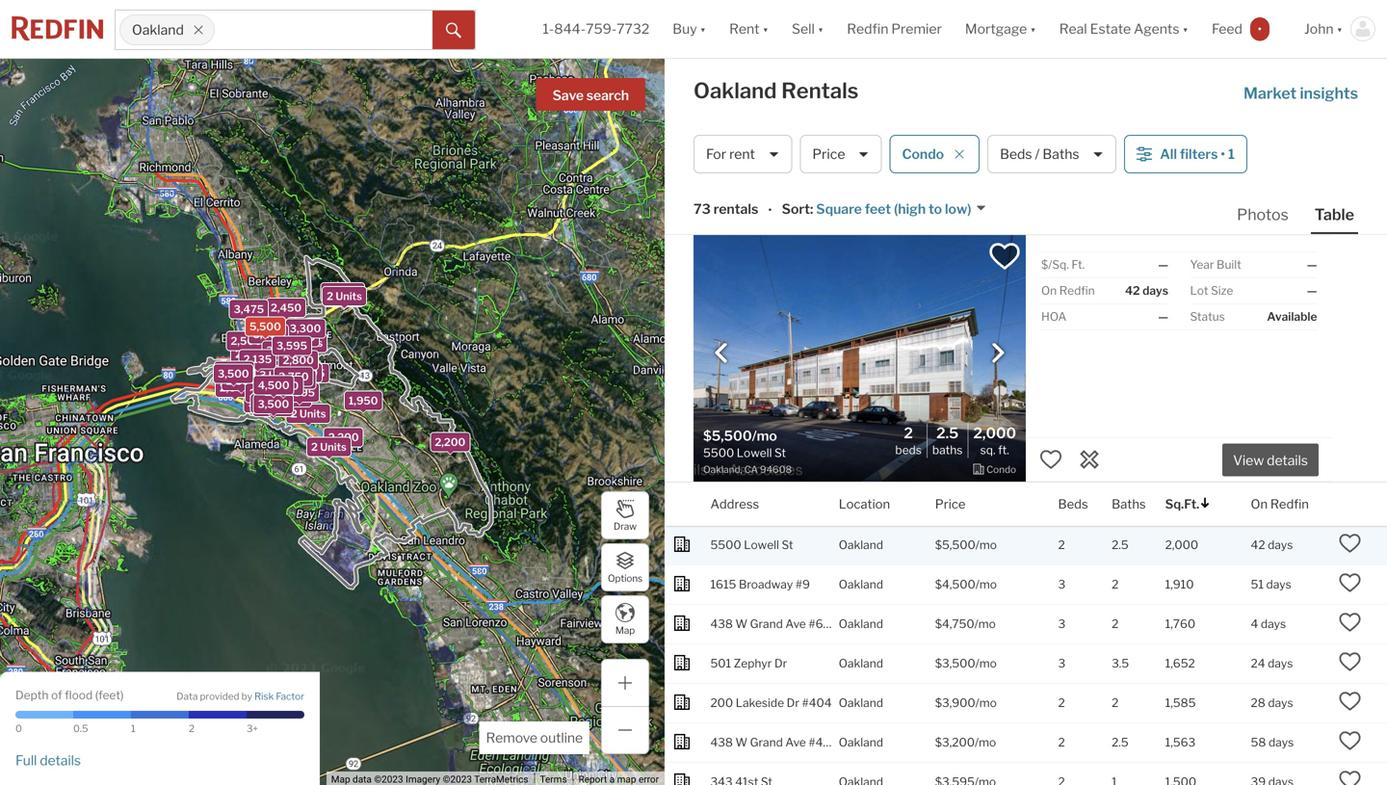 Task type: vqa. For each thing, say whether or not it's contained in the screenshot.
Real Estate Agents ▾ LINK
yes



Task type: describe. For each thing, give the bounding box(es) containing it.
$/sq. ft.
[[1042, 258, 1085, 272]]

oakland rentals
[[694, 78, 859, 104]]

days for 1,652
[[1268, 657, 1293, 671]]

full details
[[15, 752, 81, 769]]

table
[[1315, 205, 1355, 224]]

data
[[177, 691, 198, 702]]

1 vertical spatial redfin
[[1060, 284, 1095, 298]]

0 horizontal spatial 42 days
[[1125, 284, 1169, 298]]

favorite this home image for 42 days
[[1339, 532, 1362, 555]]

ave for #604
[[786, 617, 806, 631]]

favorite this home image for 51 days
[[1339, 571, 1362, 594]]

condo
[[902, 146, 944, 162]]

(
[[95, 688, 98, 702]]

1 vertical spatial 42 days
[[1251, 538, 1293, 552]]

all
[[1160, 146, 1177, 162]]

square feet (high to low) button
[[813, 200, 987, 218]]

2 horizontal spatial •
[[1258, 22, 1262, 36]]

ave for #419
[[786, 736, 806, 750]]

/mo for $4,500
[[976, 578, 997, 592]]

square feet (high to low)
[[816, 201, 972, 217]]

▾ for mortgage ▾
[[1030, 21, 1037, 37]]

buy ▾
[[673, 21, 706, 37]]

$3,900 /mo
[[935, 696, 997, 710]]

(high
[[894, 201, 926, 217]]

w for 438 w grand ave #419 oakland
[[736, 736, 748, 750]]

agents
[[1134, 21, 1180, 37]]

3 for 501 zephyr dr
[[1058, 657, 1066, 671]]

4 days
[[1251, 617, 1286, 631]]

1 vertical spatial 3,300
[[266, 345, 298, 357]]

5,500
[[250, 320, 281, 333]]

0 vertical spatial 3 units
[[259, 369, 295, 382]]

rent ▾
[[729, 21, 769, 37]]

2,895 down 1,890
[[284, 386, 315, 399]]

501 zephyr dr
[[711, 657, 787, 671]]

map button
[[601, 595, 649, 644]]

▾ for rent ▾
[[763, 21, 769, 37]]

factor
[[276, 691, 304, 702]]

3,595
[[276, 339, 307, 352]]

$3,900
[[935, 696, 976, 710]]

baths inside beds / baths button
[[1043, 146, 1080, 162]]

28
[[1251, 696, 1266, 710]]

1,563
[[1166, 736, 1196, 750]]

by
[[242, 691, 252, 702]]

0 horizontal spatial price button
[[800, 135, 882, 173]]

1 horizontal spatial 1,950
[[349, 394, 378, 407]]

all filters • 1 button
[[1125, 135, 1248, 173]]

$5,500
[[935, 538, 976, 552]]

/
[[1035, 146, 1040, 162]]

sell
[[792, 21, 815, 37]]

submit search image
[[446, 23, 462, 38]]

3+
[[247, 723, 258, 735]]

days for 1,760
[[1261, 617, 1286, 631]]

filters
[[1180, 146, 1218, 162]]

estate
[[1090, 21, 1131, 37]]

depth
[[15, 688, 49, 702]]

oakland right #604
[[839, 617, 883, 631]]

0 horizontal spatial 1
[[131, 723, 136, 735]]

risk factor link
[[254, 690, 304, 703]]

0
[[15, 723, 22, 735]]

mortgage ▾ button
[[965, 0, 1037, 58]]

redfin inside on redfin button
[[1271, 497, 1309, 512]]

price inside button
[[813, 146, 845, 162]]

1 vertical spatial on redfin
[[1251, 497, 1309, 512]]

year
[[1190, 258, 1214, 272]]

2,000 inside map region
[[267, 387, 299, 400]]

details for view details
[[1267, 452, 1308, 469]]

data provided by risk factor
[[177, 691, 304, 702]]

dr for lakeside
[[787, 696, 800, 710]]

size
[[1211, 284, 1234, 298]]

0 horizontal spatial 1,950
[[280, 360, 309, 372]]

beds for beds / baths
[[1000, 146, 1032, 162]]

$3,200
[[935, 736, 975, 750]]

favorite button checkbox
[[989, 240, 1021, 273]]

28 days
[[1251, 696, 1294, 710]]

remove outline
[[486, 730, 583, 746]]

1 horizontal spatial 42
[[1251, 538, 1266, 552]]

4,500
[[258, 379, 290, 392]]

/mo for $3,200
[[975, 736, 996, 750]]

all filters • 1
[[1160, 146, 1235, 162]]

premier
[[892, 21, 942, 37]]

1615
[[711, 578, 736, 592]]

john
[[1305, 21, 1334, 37]]

beds / baths
[[1000, 146, 1080, 162]]

2 horizontal spatial baths
[[1112, 497, 1146, 512]]

location
[[839, 497, 890, 512]]

73 rentals •
[[694, 201, 772, 218]]

0.5
[[73, 723, 88, 735]]

2.5 inside "2.5 baths"
[[937, 424, 959, 442]]

remove outline button
[[479, 722, 590, 754]]

google image
[[5, 760, 68, 785]]

days for 2,000
[[1268, 538, 1293, 552]]

2,135
[[243, 353, 272, 365]]

1-844-759-7732 link
[[543, 21, 650, 37]]

$3,200 /mo
[[935, 736, 996, 750]]

mortgage ▾ button
[[954, 0, 1048, 58]]

save search button
[[536, 78, 646, 111]]

1,895
[[282, 364, 311, 377]]

to
[[929, 201, 942, 217]]

2,795
[[280, 369, 310, 382]]

1 inside button
[[1228, 146, 1235, 162]]

1 horizontal spatial price button
[[935, 483, 966, 526]]

3,475
[[234, 303, 264, 316]]

lakeside
[[736, 696, 784, 710]]

real
[[1060, 21, 1087, 37]]

501
[[711, 657, 731, 671]]

rent ▾ button
[[718, 0, 780, 58]]

real estate agents ▾ button
[[1048, 0, 1200, 58]]

438 w grand ave #419 oakland
[[711, 736, 883, 750]]

lot size
[[1190, 284, 1234, 298]]

next button image
[[989, 344, 1008, 363]]

— for size
[[1307, 284, 1318, 298]]

1615 broadway #9
[[711, 578, 810, 592]]

grand for #604
[[750, 617, 783, 631]]

/mo for $4,750
[[975, 617, 996, 631]]

/mo for $3,900
[[976, 696, 997, 710]]

0 horizontal spatial on redfin
[[1042, 284, 1095, 298]]

photo of 5500 lowell st, oakland, ca 94608 image
[[694, 235, 1026, 482]]

flood
[[65, 688, 93, 702]]

$4,500 /mo
[[935, 578, 997, 592]]

status
[[1190, 310, 1225, 324]]

baths button
[[1112, 483, 1146, 526]]

days left the lot
[[1143, 284, 1169, 298]]

favorite this home image for 4 days
[[1339, 611, 1362, 634]]

— for ft.
[[1158, 258, 1169, 272]]

broadway
[[739, 578, 793, 592]]

1,652
[[1166, 657, 1195, 671]]

year built
[[1190, 258, 1242, 272]]

sq.
[[981, 443, 996, 457]]

2.5 for $3,200 /mo
[[1112, 736, 1129, 750]]

1,760
[[1166, 617, 1196, 631]]

lot
[[1190, 284, 1209, 298]]

hoa
[[1042, 310, 1067, 324]]



Task type: locate. For each thing, give the bounding box(es) containing it.
None search field
[[215, 11, 433, 49]]

oakland right #9
[[839, 578, 883, 592]]

• right the filters
[[1221, 146, 1226, 162]]

for rent
[[706, 146, 755, 162]]

•
[[1258, 22, 1262, 36], [1221, 146, 1226, 162], [768, 202, 772, 218]]

price up "square" on the top
[[813, 146, 845, 162]]

/mo down $3,500 /mo
[[976, 696, 997, 710]]

1 vertical spatial 3 units
[[248, 397, 284, 410]]

1 vertical spatial price button
[[935, 483, 966, 526]]

1 vertical spatial 3,200
[[287, 366, 318, 379]]

0 vertical spatial grand
[[750, 617, 783, 631]]

• for 73 rentals •
[[768, 202, 772, 218]]

#604
[[809, 617, 839, 631]]

1-844-759-7732
[[543, 21, 650, 37]]

days for 1,585
[[1268, 696, 1294, 710]]

0 vertical spatial price
[[813, 146, 845, 162]]

remove
[[486, 730, 538, 746]]

details inside full details button
[[40, 752, 81, 769]]

1 horizontal spatial 42 days
[[1251, 538, 1293, 552]]

0 vertical spatial 1
[[1228, 146, 1235, 162]]

john ▾
[[1305, 21, 1343, 37]]

1 vertical spatial dr
[[787, 696, 800, 710]]

price button up "square" on the top
[[800, 135, 882, 173]]

0 vertical spatial 3,200
[[253, 328, 284, 340]]

1 horizontal spatial beds
[[1000, 146, 1032, 162]]

save search
[[553, 87, 629, 104]]

2,400 up 3,600
[[235, 348, 266, 361]]

dr for zephyr
[[775, 657, 787, 671]]

2,500
[[328, 291, 359, 304], [231, 335, 262, 347], [281, 374, 312, 386], [270, 383, 302, 395]]

0 vertical spatial on redfin
[[1042, 284, 1095, 298]]

— for built
[[1307, 258, 1318, 272]]

2 438 from the top
[[711, 736, 733, 750]]

redfin premier button
[[836, 0, 954, 58]]

2 vertical spatial •
[[768, 202, 772, 218]]

baths left sq.ft.
[[1112, 497, 1146, 512]]

1 vertical spatial 2,450
[[255, 390, 285, 402]]

details inside view details 'button'
[[1267, 452, 1308, 469]]

42 left the lot
[[1125, 284, 1140, 298]]

redfin down view details
[[1271, 497, 1309, 512]]

— left year
[[1158, 258, 1169, 272]]

beds
[[1000, 146, 1032, 162], [895, 443, 922, 457], [1058, 497, 1088, 512]]

0 vertical spatial 3,300
[[290, 323, 321, 335]]

3
[[259, 369, 266, 382], [248, 397, 255, 410], [1058, 578, 1066, 592], [1058, 617, 1066, 631], [1058, 657, 1066, 671]]

2.5 down baths button
[[1112, 538, 1129, 552]]

0 vertical spatial dr
[[775, 657, 787, 671]]

0 vertical spatial 1,950
[[280, 360, 309, 372]]

— up available
[[1307, 284, 1318, 298]]

view
[[1233, 452, 1264, 469]]

2,400 up 4,500
[[247, 356, 278, 369]]

/mo
[[976, 538, 997, 552], [976, 578, 997, 592], [975, 617, 996, 631], [976, 657, 997, 671], [976, 696, 997, 710], [975, 736, 996, 750]]

3,750
[[278, 370, 309, 383]]

buy ▾ button
[[661, 0, 718, 58]]

2 horizontal spatial redfin
[[1271, 497, 1309, 512]]

2,550
[[282, 353, 313, 366]]

1 right the filters
[[1228, 146, 1235, 162]]

oakland right #419
[[839, 736, 883, 750]]

1 vertical spatial beds
[[895, 443, 922, 457]]

1 w from the top
[[736, 617, 748, 631]]

favorite this home image for 24 days
[[1339, 650, 1362, 673]]

rentals
[[714, 201, 759, 217]]

address button
[[711, 483, 759, 526]]

0 vertical spatial 2,450
[[271, 302, 302, 314]]

4 ▾ from the left
[[1030, 21, 1037, 37]]

42 days up 51 days
[[1251, 538, 1293, 552]]

days right 58
[[1269, 736, 1294, 750]]

0 horizontal spatial details
[[40, 752, 81, 769]]

1 horizontal spatial baths
[[1043, 146, 1080, 162]]

#419
[[809, 736, 836, 750]]

grand
[[750, 617, 783, 631], [750, 736, 783, 750]]

1 horizontal spatial redfin
[[1060, 284, 1095, 298]]

map
[[616, 625, 635, 636]]

0 vertical spatial ave
[[786, 617, 806, 631]]

▾ right 'agents'
[[1183, 21, 1189, 37]]

1 vertical spatial 42
[[1251, 538, 1266, 552]]

heading
[[703, 427, 860, 477]]

0 horizontal spatial 3,200
[[253, 328, 284, 340]]

beds left "2.5 baths" at the right bottom of page
[[895, 443, 922, 457]]

▾ right john
[[1337, 21, 1343, 37]]

price
[[813, 146, 845, 162], [935, 497, 966, 512]]

on redfin down $/sq. ft.
[[1042, 284, 1095, 298]]

2,800
[[283, 354, 314, 367], [249, 387, 281, 399], [253, 392, 284, 404]]

photos
[[1237, 205, 1289, 224]]

1 horizontal spatial feet
[[865, 201, 891, 217]]

2.5 baths
[[933, 424, 963, 457]]

▾ right 'buy'
[[700, 21, 706, 37]]

feet right flood
[[98, 688, 120, 702]]

• right feed
[[1258, 22, 1262, 36]]

0 vertical spatial 438
[[711, 617, 733, 631]]

for rent button
[[694, 135, 792, 173]]

1 vertical spatial feet
[[98, 688, 120, 702]]

0 horizontal spatial price
[[813, 146, 845, 162]]

1 vertical spatial 1,950
[[349, 394, 378, 407]]

— left status
[[1158, 310, 1169, 324]]

▾ for buy ▾
[[700, 21, 706, 37]]

ave left #419
[[786, 736, 806, 750]]

units
[[334, 286, 361, 299], [336, 290, 362, 303], [253, 336, 279, 348], [296, 337, 323, 349], [269, 369, 295, 382], [259, 378, 285, 391], [257, 397, 284, 410], [300, 408, 326, 420], [320, 441, 347, 454]]

3 for 1615 broadway #9
[[1058, 578, 1066, 592]]

1 vertical spatial baths
[[933, 443, 963, 457]]

3 favorite this home image from the top
[[1339, 611, 1362, 634]]

58
[[1251, 736, 1266, 750]]

dr left #404
[[787, 696, 800, 710]]

1 horizontal spatial on redfin
[[1251, 497, 1309, 512]]

2,000
[[267, 387, 299, 400], [974, 424, 1017, 442], [1166, 538, 1199, 552]]

days right the '4'
[[1261, 617, 1286, 631]]

2 vertical spatial baths
[[1112, 497, 1146, 512]]

for
[[706, 146, 727, 162]]

2 vertical spatial 2.5
[[1112, 736, 1129, 750]]

ft. right sq.
[[998, 443, 1010, 457]]

ft. right the $/sq.
[[1072, 258, 1085, 272]]

0 vertical spatial 42
[[1125, 284, 1140, 298]]

baths right /
[[1043, 146, 1080, 162]]

1 grand from the top
[[750, 617, 783, 631]]

favorite this home image
[[1339, 532, 1362, 555], [1339, 571, 1362, 594], [1339, 611, 1362, 634], [1339, 650, 1362, 673]]

3,300 up 3,450
[[266, 345, 298, 357]]

2,895 down 3,750
[[277, 391, 307, 404]]

:
[[810, 201, 813, 217]]

sell ▾
[[792, 21, 824, 37]]

0 horizontal spatial redfin
[[847, 21, 889, 37]]

days right 28
[[1268, 696, 1294, 710]]

0 vertical spatial redfin
[[847, 21, 889, 37]]

2.5 left 1,563
[[1112, 736, 1129, 750]]

beds down x-out this home icon
[[1058, 497, 1088, 512]]

on redfin button
[[1251, 483, 1309, 526]]

0 vertical spatial beds
[[1000, 146, 1032, 162]]

details for full details
[[40, 752, 81, 769]]

0 horizontal spatial 2,000
[[267, 387, 299, 400]]

1 vertical spatial ave
[[786, 736, 806, 750]]

200
[[711, 696, 733, 710]]

5500 lowell st
[[711, 538, 793, 552]]

oakland down rent
[[694, 78, 777, 104]]

3 units
[[259, 369, 295, 382], [248, 397, 284, 410]]

oakland down 438 w grand ave #604 oakland
[[839, 657, 883, 671]]

2 w from the top
[[736, 736, 748, 750]]

$3,500
[[935, 657, 976, 671]]

baths right 2 beds in the right of the page
[[933, 443, 963, 457]]

1 vertical spatial 438
[[711, 736, 733, 750]]

1 horizontal spatial 2,000
[[974, 424, 1017, 442]]

▾ right sell
[[818, 21, 824, 37]]

2 favorite this home image from the top
[[1339, 571, 1362, 594]]

x-out this home image
[[1078, 448, 1101, 471]]

4 favorite this home image from the top
[[1339, 650, 1362, 673]]

feed
[[1212, 21, 1243, 37]]

favorite button image
[[989, 240, 1021, 273]]

3.5
[[1112, 657, 1129, 671]]

0 vertical spatial •
[[1258, 22, 1262, 36]]

▾ for john ▾
[[1337, 21, 1343, 37]]

ft. inside the 2,000 sq. ft.
[[998, 443, 1010, 457]]

42 days
[[1125, 284, 1169, 298], [1251, 538, 1293, 552]]

0 horizontal spatial beds
[[895, 443, 922, 457]]

1 favorite this home image from the top
[[1339, 532, 1362, 555]]

0 horizontal spatial •
[[768, 202, 772, 218]]

1 ▾ from the left
[[700, 21, 706, 37]]

0 vertical spatial w
[[736, 617, 748, 631]]

0 vertical spatial price button
[[800, 135, 882, 173]]

2,300
[[264, 391, 295, 404]]

438 for 438 w grand ave #604 oakland
[[711, 617, 733, 631]]

438 up 501
[[711, 617, 733, 631]]

3 ▾ from the left
[[818, 21, 824, 37]]

feet left (high
[[865, 201, 891, 217]]

ave left #604
[[786, 617, 806, 631]]

/mo up the $3,900 /mo
[[976, 657, 997, 671]]

438 for 438 w grand ave #419 oakland
[[711, 736, 733, 750]]

0 vertical spatial feet
[[865, 201, 891, 217]]

oakland left the remove oakland image
[[132, 22, 184, 38]]

1 vertical spatial w
[[736, 736, 748, 750]]

2 horizontal spatial 2,000
[[1166, 538, 1199, 552]]

2,102
[[268, 345, 297, 358]]

51 days
[[1251, 578, 1292, 592]]

1,890
[[285, 370, 315, 382]]

2 vertical spatial 2,000
[[1166, 538, 1199, 552]]

options button
[[601, 543, 649, 592]]

3 for 438 w grand ave #604
[[1058, 617, 1066, 631]]

price up $5,500
[[935, 497, 966, 512]]

58 days
[[1251, 736, 1294, 750]]

438 down 200 at the bottom of page
[[711, 736, 733, 750]]

$5,500 /mo
[[935, 538, 997, 552]]

0 vertical spatial 2.5
[[937, 424, 959, 442]]

/mo up $4,500 /mo
[[976, 538, 997, 552]]

▾ inside dropdown button
[[1183, 21, 1189, 37]]

2 inside 2 beds
[[904, 424, 913, 442]]

grand for #419
[[750, 736, 783, 750]]

market insights
[[1244, 84, 1359, 103]]

1 vertical spatial on
[[1251, 497, 1268, 512]]

days right 51
[[1267, 578, 1292, 592]]

/mo down $5,500 /mo on the bottom of page
[[976, 578, 997, 592]]

beds for beds button
[[1058, 497, 1088, 512]]

1 vertical spatial ft.
[[998, 443, 1010, 457]]

1 vertical spatial 1
[[131, 723, 136, 735]]

oakland down 'location' button
[[839, 538, 883, 552]]

▾ right mortgage
[[1030, 21, 1037, 37]]

1 vertical spatial 2.5
[[1112, 538, 1129, 552]]

redfin
[[847, 21, 889, 37], [1060, 284, 1095, 298], [1271, 497, 1309, 512]]

• inside 73 rentals •
[[768, 202, 772, 218]]

rent
[[729, 21, 760, 37]]

full
[[15, 752, 37, 769]]

2.5 for $5,500 /mo
[[1112, 538, 1129, 552]]

0 vertical spatial baths
[[1043, 146, 1080, 162]]

details right view
[[1267, 452, 1308, 469]]

1 horizontal spatial details
[[1267, 452, 1308, 469]]

on
[[1042, 284, 1057, 298], [1251, 497, 1268, 512]]

2 vertical spatial beds
[[1058, 497, 1088, 512]]

0 vertical spatial 2,000
[[267, 387, 299, 400]]

3,450
[[267, 357, 298, 370]]

0 horizontal spatial feet
[[98, 688, 120, 702]]

risk
[[254, 691, 274, 702]]

42 days left the lot
[[1125, 284, 1169, 298]]

dr right zephyr
[[775, 657, 787, 671]]

1 vertical spatial details
[[40, 752, 81, 769]]

days for 1,563
[[1269, 736, 1294, 750]]

2 ▾ from the left
[[763, 21, 769, 37]]

0 horizontal spatial on
[[1042, 284, 1057, 298]]

1 horizontal spatial price
[[935, 497, 966, 512]]

• left sort
[[768, 202, 772, 218]]

/mo for $5,500
[[976, 538, 997, 552]]

on down view
[[1251, 497, 1268, 512]]

1 horizontal spatial ft.
[[1072, 258, 1085, 272]]

▾ right rent
[[763, 21, 769, 37]]

w for 438 w grand ave #604 oakland
[[736, 617, 748, 631]]

oakland right #404
[[839, 696, 883, 710]]

days up 51 days
[[1268, 538, 1293, 552]]

days right 24
[[1268, 657, 1293, 671]]

on up hoa
[[1042, 284, 1057, 298]]

0 horizontal spatial 42
[[1125, 284, 1140, 298]]

1 vertical spatial 2,000
[[974, 424, 1017, 442]]

▾ for sell ▾
[[818, 21, 824, 37]]

map region
[[0, 0, 911, 785]]

rentals
[[781, 78, 859, 104]]

price button
[[800, 135, 882, 173], [935, 483, 966, 526]]

24
[[1251, 657, 1266, 671]]

1,910
[[1166, 578, 1194, 592]]

feet inside button
[[865, 201, 891, 217]]

1 438 from the top
[[711, 617, 733, 631]]

2.5 right 2 beds in the right of the page
[[937, 424, 959, 442]]

redfin left premier
[[847, 21, 889, 37]]

redfin premier
[[847, 21, 942, 37]]

on redfin down view details
[[1251, 497, 1309, 512]]

grand down lakeside
[[750, 736, 783, 750]]

0 vertical spatial 42 days
[[1125, 284, 1169, 298]]

favorite this home image
[[1040, 448, 1063, 471], [1339, 690, 1362, 713], [1339, 729, 1362, 752], [1339, 769, 1362, 785]]

42 up 51
[[1251, 538, 1266, 552]]

0 horizontal spatial ft.
[[998, 443, 1010, 457]]

details right the 'full'
[[40, 752, 81, 769]]

1 horizontal spatial •
[[1221, 146, 1226, 162]]

w down lakeside
[[736, 736, 748, 750]]

1 horizontal spatial 3,200
[[287, 366, 318, 379]]

remove condo image
[[954, 148, 966, 160]]

1 horizontal spatial on
[[1251, 497, 1268, 512]]

2 ave from the top
[[786, 736, 806, 750]]

table button
[[1311, 204, 1359, 234]]

— down table button
[[1307, 258, 1318, 272]]

previous button image
[[712, 344, 731, 363]]

days for 1,910
[[1267, 578, 1292, 592]]

2 units
[[325, 286, 361, 299], [327, 290, 362, 303], [244, 336, 279, 348], [287, 337, 323, 349], [250, 378, 285, 391], [291, 408, 326, 420], [311, 441, 347, 454]]

w up 501 zephyr dr
[[736, 617, 748, 631]]

1 vertical spatial grand
[[750, 736, 783, 750]]

2 vertical spatial redfin
[[1271, 497, 1309, 512]]

available
[[1267, 310, 1318, 324]]

1 ave from the top
[[786, 617, 806, 631]]

0 vertical spatial ft.
[[1072, 258, 1085, 272]]

on inside button
[[1251, 497, 1268, 512]]

remove oakland image
[[193, 24, 204, 36]]

7732
[[617, 21, 650, 37]]

3,300 up '3,595' in the top of the page
[[290, 323, 321, 335]]

price button up $5,500
[[935, 483, 966, 526]]

options
[[608, 573, 643, 584]]

2.5
[[937, 424, 959, 442], [1112, 538, 1129, 552], [1112, 736, 1129, 750]]

1 horizontal spatial 1
[[1228, 146, 1235, 162]]

6 ▾ from the left
[[1337, 21, 1343, 37]]

grand down 'broadway'
[[750, 617, 783, 631]]

beds inside beds / baths button
[[1000, 146, 1032, 162]]

5 ▾ from the left
[[1183, 21, 1189, 37]]

beds left /
[[1000, 146, 1032, 162]]

• for all filters • 1
[[1221, 146, 1226, 162]]

2 grand from the top
[[750, 736, 783, 750]]

2 horizontal spatial beds
[[1058, 497, 1088, 512]]

0 horizontal spatial baths
[[933, 443, 963, 457]]

)
[[120, 688, 124, 702]]

1 vertical spatial price
[[935, 497, 966, 512]]

sq.ft.
[[1166, 497, 1200, 512]]

redfin inside redfin premier button
[[847, 21, 889, 37]]

mortgage ▾
[[965, 21, 1037, 37]]

/mo down the $3,900 /mo
[[975, 736, 996, 750]]

1 right the 0.5
[[131, 723, 136, 735]]

3,500
[[218, 368, 249, 380], [258, 398, 289, 410], [257, 401, 289, 413]]

2,100
[[286, 331, 315, 343], [274, 366, 303, 379], [255, 374, 284, 386]]

sort :
[[782, 201, 813, 217]]

/mo for $3,500
[[976, 657, 997, 671]]

73
[[694, 201, 711, 217]]

1 vertical spatial •
[[1221, 146, 1226, 162]]

/mo down $4,500 /mo
[[975, 617, 996, 631]]

2,295
[[280, 367, 311, 379]]

0 vertical spatial on
[[1042, 284, 1057, 298]]

• inside button
[[1221, 146, 1226, 162]]

details
[[1267, 452, 1308, 469], [40, 752, 81, 769]]

redfin down $/sq. ft.
[[1060, 284, 1095, 298]]

0 vertical spatial details
[[1267, 452, 1308, 469]]

outline
[[540, 730, 583, 746]]



